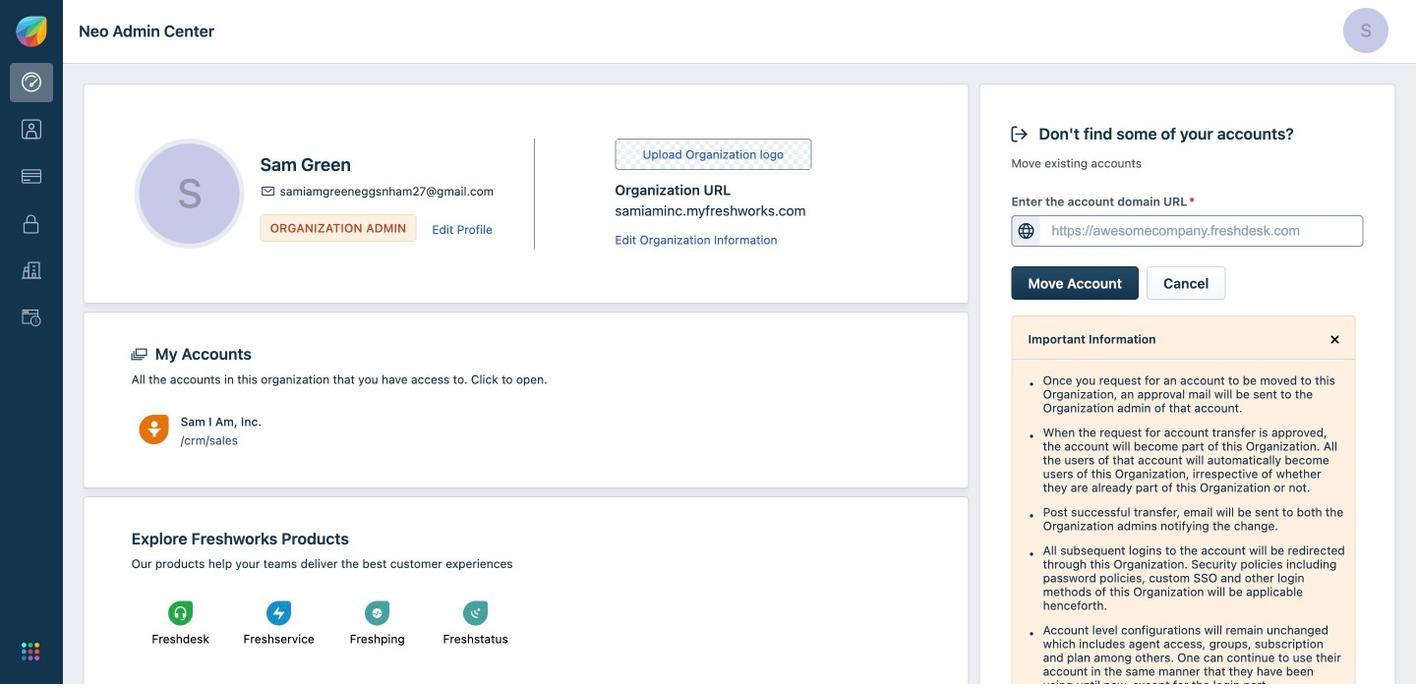 Task type: vqa. For each thing, say whether or not it's contained in the screenshot.
the Possible connections (0) link
no



Task type: locate. For each thing, give the bounding box(es) containing it.
profile picture image
[[1344, 8, 1389, 53], [139, 144, 240, 244]]

freshdesk image
[[168, 602, 193, 626]]

neo admin center image
[[22, 73, 41, 92]]

freshworks crm image
[[139, 415, 169, 445]]

freshservice image
[[267, 602, 291, 626]]

audit logs image
[[22, 309, 41, 328]]

freshworks switcher image
[[22, 644, 39, 661]]

1 horizontal spatial profile picture image
[[1344, 8, 1389, 53]]

0 vertical spatial profile picture image
[[1344, 8, 1389, 53]]

0 horizontal spatial profile picture image
[[139, 144, 240, 244]]

1 vertical spatial profile picture image
[[139, 144, 240, 244]]

main content
[[83, 64, 1397, 685]]



Task type: describe. For each thing, give the bounding box(es) containing it.
freshworks icon image
[[16, 16, 47, 47]]

users image
[[22, 120, 41, 139]]

https://awesomecompany.freshdesk.com text field
[[1041, 216, 1363, 246]]

security image
[[22, 214, 41, 234]]

freshping image
[[365, 602, 390, 626]]

my subscriptions image
[[22, 167, 41, 187]]

organization image
[[22, 261, 41, 281]]

freshstatus image
[[464, 602, 488, 626]]



